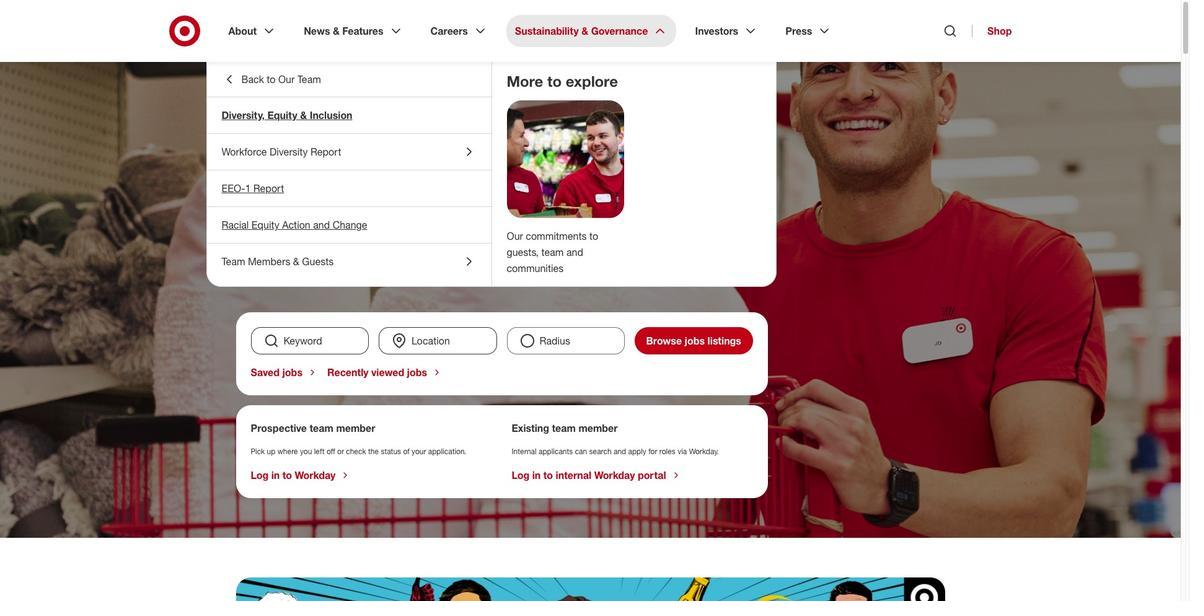 Task type: locate. For each thing, give the bounding box(es) containing it.
None text field
[[251, 327, 369, 355], [379, 327, 497, 355], [251, 327, 369, 355], [379, 327, 497, 355]]

browse jobs listings
[[646, 335, 741, 347]]

eeo-1 report link
[[207, 170, 491, 206]]

communities
[[507, 262, 564, 275]]

news & features link
[[295, 15, 412, 47]]

members
[[248, 255, 290, 268]]

about
[[228, 25, 257, 37]]

jobs right saved
[[282, 366, 303, 379]]

in for workday
[[271, 469, 280, 482]]

for
[[649, 447, 657, 456]]

you
[[236, 177, 321, 237], [300, 447, 312, 456]]

1 horizontal spatial jobs
[[407, 366, 427, 379]]

1 vertical spatial careers
[[236, 102, 292, 120]]

0 horizontal spatial report
[[253, 182, 284, 195]]

1 horizontal spatial member
[[579, 422, 618, 435]]

workday
[[295, 469, 336, 482], [594, 469, 635, 482]]

jobs inside browse jobs listings "button"
[[685, 335, 705, 347]]

log down pick
[[251, 469, 269, 482]]

can
[[575, 447, 587, 456]]

racial
[[222, 219, 249, 231]]

press
[[786, 25, 812, 37]]

equity for racial
[[252, 219, 279, 231]]

our inside our commitments to guests, team and communities
[[507, 230, 523, 242]]

member
[[336, 422, 375, 435], [579, 422, 618, 435]]

team up 'left'
[[310, 422, 334, 435]]

member up search at the bottom
[[579, 422, 618, 435]]

and right action
[[313, 219, 330, 231]]

workday down 'left'
[[295, 469, 336, 482]]

& left guests
[[293, 255, 299, 268]]

log for log in to workday
[[251, 469, 269, 482]]

1 horizontal spatial workday
[[594, 469, 635, 482]]

sustainability & governance
[[515, 25, 648, 37]]

careers work somewhere you love.
[[236, 102, 646, 237]]

browse jobs listings button
[[635, 327, 753, 355]]

to
[[547, 72, 562, 91], [267, 73, 276, 86], [590, 230, 598, 242], [283, 469, 292, 482], [544, 469, 553, 482]]

2 member from the left
[[579, 422, 618, 435]]

inclusion
[[310, 109, 352, 122]]

to inside button
[[267, 73, 276, 86]]

or
[[337, 447, 344, 456]]

you inside careers work somewhere you love.
[[236, 177, 321, 237]]

to for workday
[[283, 469, 292, 482]]

to right commitments
[[590, 230, 598, 242]]

1 horizontal spatial report
[[311, 146, 341, 158]]

internal
[[512, 447, 537, 456]]

back to our team button
[[207, 62, 491, 97]]

recently viewed jobs
[[327, 366, 427, 379]]

to for guests,
[[590, 230, 598, 242]]

log down internal
[[512, 469, 530, 482]]

roles
[[660, 447, 676, 456]]

member up check on the bottom left
[[336, 422, 375, 435]]

team for existing team member
[[552, 422, 576, 435]]

team left members
[[222, 255, 245, 268]]

apply
[[628, 447, 647, 456]]

team down commitments
[[542, 246, 564, 258]]

member for existing team member
[[579, 422, 618, 435]]

team
[[297, 73, 321, 86], [222, 255, 245, 268]]

0 horizontal spatial in
[[271, 469, 280, 482]]

equity
[[267, 109, 297, 122], [252, 219, 279, 231]]

0 horizontal spatial log
[[251, 469, 269, 482]]

prospective
[[251, 422, 307, 435]]

viewed
[[371, 366, 404, 379]]

jobs
[[685, 335, 705, 347], [282, 366, 303, 379], [407, 366, 427, 379]]

0 vertical spatial our
[[278, 73, 295, 86]]

racial equity action and change
[[222, 219, 367, 231]]

1 horizontal spatial and
[[567, 246, 583, 258]]

2 in from the left
[[532, 469, 541, 482]]

team inside our commitments to guests, team and communities
[[542, 246, 564, 258]]

equity right racial
[[252, 219, 279, 231]]

1 vertical spatial equity
[[252, 219, 279, 231]]

workday down internal applicants can search and apply for roles via workday.
[[594, 469, 635, 482]]

1 horizontal spatial in
[[532, 469, 541, 482]]

1 vertical spatial our
[[507, 230, 523, 242]]

1 in from the left
[[271, 469, 280, 482]]

& left governance
[[582, 25, 588, 37]]

in down internal
[[532, 469, 541, 482]]

team
[[542, 246, 564, 258], [310, 422, 334, 435], [552, 422, 576, 435]]

1 member from the left
[[336, 422, 375, 435]]

team up 'inclusion'
[[297, 73, 321, 86]]

our
[[278, 73, 295, 86], [507, 230, 523, 242]]

love.
[[335, 177, 442, 237]]

eeo-
[[222, 182, 245, 195]]

sustainability
[[515, 25, 579, 37]]

our up guests,
[[507, 230, 523, 242]]

diversity, equity & inclusion
[[222, 109, 352, 122]]

back
[[241, 73, 264, 86]]

features
[[342, 25, 384, 37]]

jobs for browse
[[685, 335, 705, 347]]

0 horizontal spatial our
[[278, 73, 295, 86]]

of
[[403, 447, 410, 456]]

our right back
[[278, 73, 295, 86]]

log in to workday link
[[251, 469, 351, 482]]

careers inside site navigation element
[[431, 25, 468, 37]]

0 vertical spatial careers
[[431, 25, 468, 37]]

your
[[412, 447, 426, 456]]

report for eeo-1 report
[[253, 182, 284, 195]]

0 vertical spatial team
[[297, 73, 321, 86]]

0 vertical spatial report
[[311, 146, 341, 158]]

1 vertical spatial you
[[300, 447, 312, 456]]

2 workday from the left
[[594, 469, 635, 482]]

log in to workday
[[251, 469, 336, 482]]

0 vertical spatial you
[[236, 177, 321, 237]]

news
[[304, 25, 330, 37]]

1 horizontal spatial our
[[507, 230, 523, 242]]

log
[[251, 469, 269, 482], [512, 469, 530, 482]]

in down up
[[271, 469, 280, 482]]

to down where
[[283, 469, 292, 482]]

and
[[313, 219, 330, 231], [567, 246, 583, 258], [614, 447, 626, 456]]

0 horizontal spatial member
[[336, 422, 375, 435]]

jobs right viewed
[[407, 366, 427, 379]]

to right back
[[267, 73, 276, 86]]

1 horizontal spatial careers
[[431, 25, 468, 37]]

to down applicants
[[544, 469, 553, 482]]

0 vertical spatial equity
[[267, 109, 297, 122]]

sustainability & governance link
[[506, 15, 677, 47]]

0 horizontal spatial jobs
[[282, 366, 303, 379]]

1 horizontal spatial log
[[512, 469, 530, 482]]

and inside our commitments to guests, team and communities
[[567, 246, 583, 258]]

report down 'inclusion'
[[311, 146, 341, 158]]

diversity, equity & inclusion link
[[207, 97, 491, 133]]

2 horizontal spatial jobs
[[685, 335, 705, 347]]

0 horizontal spatial careers
[[236, 102, 292, 120]]

report inside 'link'
[[311, 146, 341, 158]]

equity down "back to our team"
[[267, 109, 297, 122]]

to inside our commitments to guests, team and communities
[[590, 230, 598, 242]]

commitments
[[526, 230, 587, 242]]

and down commitments
[[567, 246, 583, 258]]

log for log in to internal workday portal
[[512, 469, 530, 482]]

log in to internal workday portal
[[512, 469, 666, 482]]

to for internal
[[544, 469, 553, 482]]

recently viewed jobs link
[[327, 366, 442, 379]]

report
[[311, 146, 341, 158], [253, 182, 284, 195]]

&
[[333, 25, 340, 37], [582, 25, 588, 37], [300, 109, 307, 122], [293, 255, 299, 268]]

check
[[346, 447, 366, 456]]

1 vertical spatial team
[[222, 255, 245, 268]]

2 horizontal spatial and
[[614, 447, 626, 456]]

listings
[[708, 335, 741, 347]]

team inside "link"
[[222, 255, 245, 268]]

2 log from the left
[[512, 469, 530, 482]]

0 horizontal spatial and
[[313, 219, 330, 231]]

report right 1
[[253, 182, 284, 195]]

team up applicants
[[552, 422, 576, 435]]

Browse jobs listings search field
[[246, 327, 758, 355]]

careers for careers work somewhere you love.
[[236, 102, 292, 120]]

1 vertical spatial report
[[253, 182, 284, 195]]

in
[[271, 469, 280, 482], [532, 469, 541, 482]]

careers inside careers work somewhere you love.
[[236, 102, 292, 120]]

guests
[[302, 255, 334, 268]]

governance
[[591, 25, 648, 37]]

1 log from the left
[[251, 469, 269, 482]]

0 horizontal spatial workday
[[295, 469, 336, 482]]

workday.
[[689, 447, 719, 456]]

more
[[507, 72, 543, 91]]

jobs for saved
[[282, 366, 303, 379]]

0 horizontal spatial team
[[222, 255, 245, 268]]

1 vertical spatial and
[[567, 246, 583, 258]]

1 horizontal spatial team
[[297, 73, 321, 86]]

and left apply
[[614, 447, 626, 456]]

jobs left listings
[[685, 335, 705, 347]]



Task type: vqa. For each thing, say whether or not it's contained in the screenshot.
we inside as we dive deeper into the holidays, chief guest experience officer cara sylvester reflects on how target creates meaningful, memorable moments of joy for guests no matter when — or how — they shop with us.
no



Task type: describe. For each thing, give the bounding box(es) containing it.
portal
[[638, 469, 666, 482]]

2 vertical spatial and
[[614, 447, 626, 456]]

eeo-1 report
[[222, 182, 284, 195]]

pick
[[251, 447, 265, 456]]

browse
[[646, 335, 682, 347]]

internal
[[556, 469, 592, 482]]

workforce diversity report link
[[207, 134, 491, 170]]

work
[[236, 122, 358, 183]]

diversity,
[[222, 109, 265, 122]]

saved jobs link
[[251, 366, 317, 379]]

left
[[314, 447, 325, 456]]

our commitments to guests, team and communities link
[[507, 230, 598, 275]]

team members & guests link
[[207, 244, 491, 280]]

more to explore
[[507, 72, 618, 91]]

you for work
[[236, 177, 321, 237]]

log in to internal workday portal link
[[512, 469, 681, 482]]

team for prospective team member
[[310, 422, 334, 435]]

0 vertical spatial and
[[313, 219, 330, 231]]

off
[[327, 447, 335, 456]]

existing team member
[[512, 422, 618, 435]]

status
[[381, 447, 401, 456]]

pick up where you left off or check the status of your application.
[[251, 447, 466, 456]]

somewhere
[[371, 122, 646, 183]]

job search group
[[246, 327, 758, 355]]

& inside "link"
[[293, 255, 299, 268]]

back to our team
[[241, 73, 321, 86]]

careers link
[[422, 15, 497, 47]]

applicants
[[539, 447, 573, 456]]

you for up
[[300, 447, 312, 456]]

1 workday from the left
[[295, 469, 336, 482]]

in for internal
[[532, 469, 541, 482]]

careers for careers
[[431, 25, 468, 37]]

shop link
[[972, 25, 1012, 37]]

via
[[678, 447, 687, 456]]

search
[[589, 447, 612, 456]]

1
[[245, 182, 251, 195]]

investors link
[[687, 15, 767, 47]]

& left 'inclusion'
[[300, 109, 307, 122]]

where
[[278, 447, 298, 456]]

explore
[[566, 72, 618, 91]]

diversity
[[270, 146, 308, 158]]

our commitments to guests, team and communities
[[507, 230, 598, 275]]

guests,
[[507, 246, 539, 258]]

report for workforce diversity report
[[311, 146, 341, 158]]

application.
[[428, 447, 466, 456]]

team members & guests
[[222, 255, 334, 268]]

investors
[[695, 25, 739, 37]]

action
[[282, 219, 310, 231]]

two target team members smiling in the grocery department image
[[507, 100, 624, 218]]

internal applicants can search and apply for roles via workday.
[[512, 447, 719, 456]]

to right more
[[547, 72, 562, 91]]

& right news
[[333, 25, 340, 37]]

member for prospective team member
[[336, 422, 375, 435]]

press link
[[777, 15, 841, 47]]

prospective team member
[[251, 422, 375, 435]]

racial equity action and change link
[[207, 207, 491, 243]]

workforce
[[222, 146, 267, 158]]

site navigation element
[[0, 0, 1190, 601]]

existing
[[512, 422, 549, 435]]

our inside "back to our team" button
[[278, 73, 295, 86]]

saved
[[251, 366, 280, 379]]

team inside button
[[297, 73, 321, 86]]

saved jobs
[[251, 366, 303, 379]]

shop
[[988, 25, 1012, 37]]

up
[[267, 447, 276, 456]]

about link
[[220, 15, 285, 47]]

equity for diversity,
[[267, 109, 297, 122]]

the
[[368, 447, 379, 456]]

change
[[333, 219, 367, 231]]

workforce diversity report
[[222, 146, 341, 158]]

news & features
[[304, 25, 384, 37]]

recently
[[327, 366, 369, 379]]



